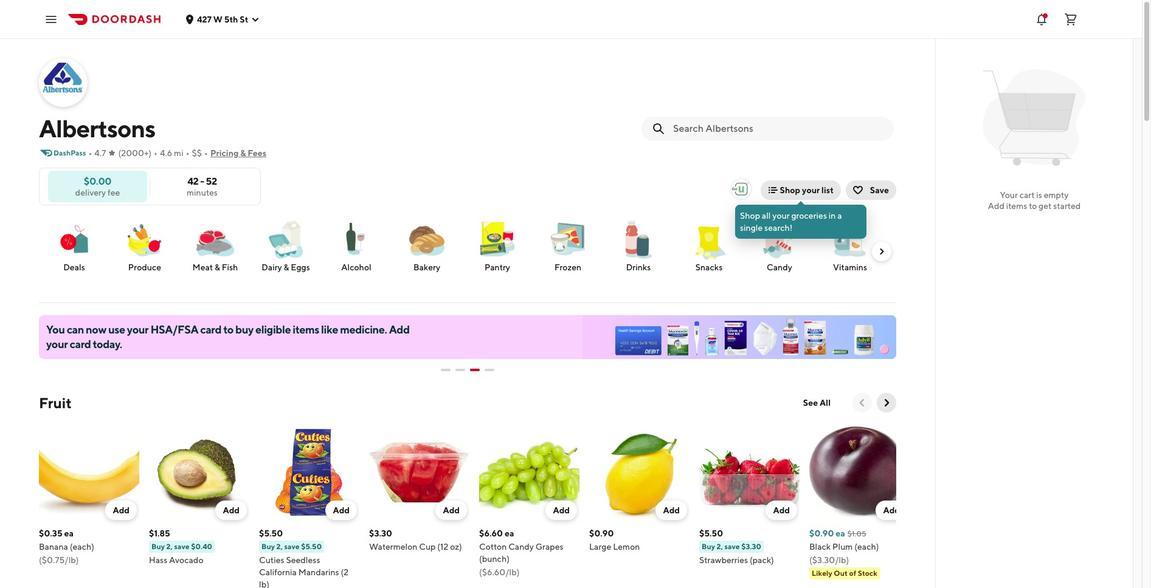 Task type: vqa. For each thing, say whether or not it's contained in the screenshot.
'Shop' within Shop all your groceries in a single search!
yes



Task type: locate. For each thing, give the bounding box(es) containing it.
2, for strawberries
[[717, 542, 723, 552]]

deals image
[[52, 218, 96, 261]]

(each) inside $0.90 ea $1.05 black plum (each) ($3.30/lb) likely out of stock
[[854, 542, 879, 552]]

card left buy on the bottom of the page
[[200, 323, 221, 336]]

items left like
[[293, 323, 319, 336]]

Search Albertsons search field
[[673, 122, 884, 136]]

2 horizontal spatial ea
[[836, 529, 845, 539]]

hsa/fsa
[[150, 323, 198, 336]]

$5.50 buy 2, save $5.50 cuties seedless california mandarins (2 lb)
[[259, 529, 349, 589]]

1 horizontal spatial save
[[284, 542, 300, 552]]

$0.40
[[191, 542, 212, 552]]

buy inside the $1.85 buy 2, save $0.40 hass avocado
[[151, 542, 165, 552]]

empty retail cart image
[[977, 61, 1092, 175]]

cotton candy grapes (bunch) image
[[479, 423, 580, 523]]

(each)
[[70, 542, 94, 552], [854, 542, 879, 552]]

shop for shop all your groceries in a single search!
[[740, 211, 760, 221]]

cuties seedless california mandarins (2 lb) image
[[259, 423, 359, 523]]

bakery
[[413, 263, 440, 272]]

oz)
[[450, 542, 462, 552]]

fee
[[108, 188, 120, 197]]

$5.50 up cuties
[[259, 529, 283, 539]]

your
[[1000, 190, 1018, 200]]

vitamins link
[[820, 218, 881, 274]]

0 horizontal spatial shop
[[740, 211, 760, 221]]

ea for $6.60 ea
[[505, 529, 514, 539]]

0 vertical spatial to
[[1029, 201, 1037, 211]]

get
[[1039, 201, 1052, 211]]

1 horizontal spatial (each)
[[854, 542, 879, 552]]

large
[[589, 542, 611, 552]]

to
[[1029, 201, 1037, 211], [223, 323, 233, 336]]

vitamins
[[833, 263, 867, 272]]

add for cuties seedless california mandarins (2 lb) image
[[333, 506, 350, 516]]

(each) up '($0.75/lb)' at the left bottom of page
[[70, 542, 94, 552]]

1 $0.90 from the left
[[589, 529, 614, 539]]

0 horizontal spatial (each)
[[70, 542, 94, 552]]

your down you
[[46, 338, 68, 351]]

deals link
[[44, 218, 105, 274]]

1 ea from the left
[[64, 529, 74, 539]]

to left get
[[1029, 201, 1037, 211]]

1 horizontal spatial &
[[240, 148, 246, 158]]

pantry link
[[467, 218, 528, 274]]

2, up cuties
[[276, 542, 283, 552]]

fish
[[222, 263, 238, 272]]

$0.90 inside $0.90 ea $1.05 black plum (each) ($3.30/lb) likely out of stock
[[809, 529, 834, 539]]

2,
[[166, 542, 173, 552], [276, 542, 283, 552], [717, 542, 723, 552]]

add for large lemon image
[[663, 506, 680, 516]]

0 horizontal spatial ea
[[64, 529, 74, 539]]

$0.90
[[589, 529, 614, 539], [809, 529, 834, 539]]

your right use
[[127, 323, 149, 336]]

& for dairy & eggs
[[284, 263, 289, 272]]

save up avocado
[[174, 542, 190, 552]]

candy down candy image
[[767, 263, 792, 272]]

save inside the $1.85 buy 2, save $0.40 hass avocado
[[174, 542, 190, 552]]

52
[[206, 175, 217, 187]]

shop up shop all your groceries in a single search!
[[780, 185, 800, 195]]

$0.90 for $0.90 ea $1.05 black plum (each) ($3.30/lb) likely out of stock
[[809, 529, 834, 539]]

$0.90 inside $0.90 large lemon
[[589, 529, 614, 539]]

black
[[809, 542, 831, 552]]

2 ea from the left
[[505, 529, 514, 539]]

2 horizontal spatial &
[[284, 263, 289, 272]]

0 horizontal spatial 2,
[[166, 542, 173, 552]]

1 vertical spatial $3.30
[[741, 542, 761, 552]]

3 buy from the left
[[702, 542, 715, 552]]

2 horizontal spatial 2,
[[717, 542, 723, 552]]

in
[[829, 211, 836, 221]]

$0.90 ea $1.05 black plum (each) ($3.30/lb) likely out of stock
[[809, 529, 879, 578]]

5th
[[224, 14, 238, 24]]

& left fish
[[215, 263, 220, 272]]

buy down $1.85
[[151, 542, 165, 552]]

2 • from the left
[[154, 148, 157, 158]]

save inside $5.50 buy 2, save $5.50 cuties seedless california mandarins (2 lb)
[[284, 542, 300, 552]]

meat & fish link
[[185, 218, 246, 274]]

your
[[802, 185, 820, 195], [772, 211, 790, 221], [127, 323, 149, 336], [46, 338, 68, 351]]

$1.85
[[149, 529, 170, 539]]

1 vertical spatial card
[[70, 338, 91, 351]]

shop inside "button"
[[780, 185, 800, 195]]

2 save from the left
[[284, 542, 300, 552]]

2 (each) from the left
[[854, 542, 879, 552]]

1 (each) from the left
[[70, 542, 94, 552]]

0 horizontal spatial &
[[215, 263, 220, 272]]

1 2, from the left
[[166, 542, 173, 552]]

2, down $1.85
[[166, 542, 173, 552]]

cuties
[[259, 556, 284, 566]]

$0.90 up black
[[809, 529, 834, 539]]

$0.90 up large
[[589, 529, 614, 539]]

pricing & fees button
[[210, 144, 266, 163]]

$3.30 up watermelon
[[369, 529, 392, 539]]

1 save from the left
[[174, 542, 190, 552]]

($3.30/lb)
[[809, 556, 849, 566]]

ea right $6.60
[[505, 529, 514, 539]]

1 horizontal spatial card
[[200, 323, 221, 336]]

$0.90 for $0.90 large lemon
[[589, 529, 614, 539]]

buy up cuties
[[261, 542, 275, 552]]

your left list
[[802, 185, 820, 195]]

$3.30 up the (pack)
[[741, 542, 761, 552]]

$0.00
[[84, 175, 111, 187]]

2 horizontal spatial save
[[724, 542, 740, 552]]

frozen image
[[546, 218, 590, 261]]

0 horizontal spatial $3.30
[[369, 529, 392, 539]]

(12
[[437, 542, 448, 552]]

(bunch)
[[479, 555, 510, 564]]

add button
[[105, 501, 137, 521], [105, 501, 137, 521], [216, 501, 247, 521], [216, 501, 247, 521], [326, 501, 357, 521], [326, 501, 357, 521], [436, 501, 467, 521], [436, 501, 467, 521], [546, 501, 577, 521], [546, 501, 577, 521], [656, 501, 687, 521], [656, 501, 687, 521], [766, 501, 797, 521], [766, 501, 797, 521], [876, 501, 907, 521], [876, 501, 907, 521]]

0 vertical spatial items
[[1006, 201, 1027, 211]]

large lemon image
[[589, 423, 690, 523]]

card down can
[[70, 338, 91, 351]]

dairy & eggs image
[[264, 218, 308, 261]]

-
[[200, 175, 204, 187]]

0 horizontal spatial items
[[293, 323, 319, 336]]

2, up strawberries
[[717, 542, 723, 552]]

delivery
[[75, 188, 106, 197]]

shop up single
[[740, 211, 760, 221]]

2 2, from the left
[[276, 542, 283, 552]]

1 vertical spatial items
[[293, 323, 319, 336]]

2 horizontal spatial $5.50
[[699, 529, 723, 539]]

1 horizontal spatial items
[[1006, 201, 1027, 211]]

1 • from the left
[[88, 148, 92, 158]]

notification bell image
[[1034, 12, 1049, 26]]

• left the 4.6
[[154, 148, 157, 158]]

save inside $5.50 buy 2, save $3.30 strawberries (pack)
[[724, 542, 740, 552]]

ea right the $0.35
[[64, 529, 74, 539]]

2, for cuties
[[276, 542, 283, 552]]

42 - 52 minutes
[[187, 175, 218, 197]]

albertsons
[[39, 114, 155, 143]]

buy
[[151, 542, 165, 552], [261, 542, 275, 552], [702, 542, 715, 552]]

$1.05
[[848, 530, 866, 539]]

all
[[762, 211, 771, 221]]

1 horizontal spatial ea
[[505, 529, 514, 539]]

save up strawberries
[[724, 542, 740, 552]]

ea
[[64, 529, 74, 539], [505, 529, 514, 539], [836, 529, 845, 539]]

likely
[[812, 569, 832, 578]]

stock
[[858, 569, 877, 578]]

0 horizontal spatial candy
[[508, 542, 534, 552]]

add inside "your cart is empty add items to get started"
[[988, 201, 1005, 211]]

buy up strawberries
[[702, 542, 715, 552]]

0 horizontal spatial to
[[223, 323, 233, 336]]

1 buy from the left
[[151, 542, 165, 552]]

2 buy from the left
[[261, 542, 275, 552]]

3 ea from the left
[[836, 529, 845, 539]]

meat & fish image
[[193, 218, 237, 261]]

0 horizontal spatial $0.90
[[589, 529, 614, 539]]

use
[[108, 323, 125, 336]]

items
[[1006, 201, 1027, 211], [293, 323, 319, 336]]

watermelon cup (12 oz) image
[[369, 423, 469, 523]]

3 save from the left
[[724, 542, 740, 552]]

2, inside the $1.85 buy 2, save $0.40 hass avocado
[[166, 542, 173, 552]]

0 vertical spatial $3.30
[[369, 529, 392, 539]]

(each) down $1.05
[[854, 542, 879, 552]]

0 vertical spatial shop
[[780, 185, 800, 195]]

strawberries (pack) image
[[699, 423, 800, 523]]

save for (pack)
[[724, 542, 740, 552]]

candy image
[[758, 218, 801, 261]]

3 • from the left
[[186, 148, 189, 158]]

2 horizontal spatial buy
[[702, 542, 715, 552]]

drinks
[[626, 263, 651, 272]]

items inside "your cart is empty add items to get started"
[[1006, 201, 1027, 211]]

0 horizontal spatial card
[[70, 338, 91, 351]]

add for the black plum (each) 'image'
[[883, 506, 900, 516]]

$3.30 watermelon cup (12 oz)
[[369, 529, 462, 552]]

shop all your groceries in a single search! tooltip
[[735, 201, 867, 239]]

0 horizontal spatial save
[[174, 542, 190, 552]]

medicine.
[[340, 323, 387, 336]]

1 vertical spatial shop
[[740, 211, 760, 221]]

empty
[[1044, 190, 1069, 200]]

buy inside $5.50 buy 2, save $5.50 cuties seedless california mandarins (2 lb)
[[261, 542, 275, 552]]

1 horizontal spatial buy
[[261, 542, 275, 552]]

2 $0.90 from the left
[[809, 529, 834, 539]]

candy right cotton
[[508, 542, 534, 552]]

1 horizontal spatial 2,
[[276, 542, 283, 552]]

ea up plum on the bottom of the page
[[836, 529, 845, 539]]

add for banana (each) image
[[113, 506, 130, 516]]

1 vertical spatial candy
[[508, 542, 534, 552]]

& left fees
[[240, 148, 246, 158]]

1 vertical spatial to
[[223, 323, 233, 336]]

to left buy on the bottom of the page
[[223, 323, 233, 336]]

•
[[88, 148, 92, 158], [154, 148, 157, 158], [186, 148, 189, 158], [204, 148, 208, 158]]

to inside "your cart is empty add items to get started"
[[1029, 201, 1037, 211]]

items down your
[[1006, 201, 1027, 211]]

• left "4.7"
[[88, 148, 92, 158]]

buy for strawberries
[[702, 542, 715, 552]]

ea inside $0.90 ea $1.05 black plum (each) ($3.30/lb) likely out of stock
[[836, 529, 845, 539]]

frozen
[[554, 263, 581, 272]]

• right the mi
[[186, 148, 189, 158]]

shop
[[780, 185, 800, 195], [740, 211, 760, 221]]

0 vertical spatial candy
[[767, 263, 792, 272]]

lb)
[[259, 580, 269, 589]]

card
[[200, 323, 221, 336], [70, 338, 91, 351]]

candy
[[767, 263, 792, 272], [508, 542, 534, 552]]

2, inside $5.50 buy 2, save $3.30 strawberries (pack)
[[717, 542, 723, 552]]

2, inside $5.50 buy 2, save $5.50 cuties seedless california mandarins (2 lb)
[[276, 542, 283, 552]]

pantry
[[485, 263, 510, 272]]

avocado
[[169, 556, 203, 566]]

(2000+)
[[118, 148, 151, 158]]

0 vertical spatial card
[[200, 323, 221, 336]]

0 horizontal spatial $5.50
[[259, 529, 283, 539]]

$5.50 up seedless
[[301, 542, 322, 552]]

$5.50 up strawberries
[[699, 529, 723, 539]]

&
[[240, 148, 246, 158], [215, 263, 220, 272], [284, 263, 289, 272]]

• right the $$
[[204, 148, 208, 158]]

& left eggs at the left of page
[[284, 263, 289, 272]]

0 items, open order cart image
[[1064, 12, 1078, 26]]

$0.35
[[39, 529, 62, 539]]

ea inside "$0.35 ea banana (each) ($0.75/lb)"
[[64, 529, 74, 539]]

save up seedless
[[284, 542, 300, 552]]

1 horizontal spatial $0.90
[[809, 529, 834, 539]]

3 2, from the left
[[717, 542, 723, 552]]

$5.50 inside $5.50 buy 2, save $3.30 strawberries (pack)
[[699, 529, 723, 539]]

1 horizontal spatial to
[[1029, 201, 1037, 211]]

shop inside shop all your groceries in a single search!
[[740, 211, 760, 221]]

items inside you can now use your hsa/fsa card to buy eligible items like medicine. add your card today.
[[293, 323, 319, 336]]

your up search!
[[772, 211, 790, 221]]

ea inside $6.60 ea cotton candy grapes (bunch) ($6.60/lb)
[[505, 529, 514, 539]]

0 horizontal spatial buy
[[151, 542, 165, 552]]

1 horizontal spatial shop
[[780, 185, 800, 195]]

buy inside $5.50 buy 2, save $3.30 strawberries (pack)
[[702, 542, 715, 552]]

1 horizontal spatial $3.30
[[741, 542, 761, 552]]



Task type: describe. For each thing, give the bounding box(es) containing it.
cart
[[1020, 190, 1035, 200]]

dairy & eggs
[[262, 263, 310, 272]]

save for avocado
[[174, 542, 190, 552]]

alcohol
[[341, 263, 371, 272]]

save
[[870, 185, 889, 195]]

eligible
[[255, 323, 291, 336]]

shop your list
[[780, 185, 834, 195]]

($0.75/lb)
[[39, 556, 79, 566]]

ea for $0.35 ea
[[64, 529, 74, 539]]

snacks image
[[687, 218, 731, 261]]

previous button of carousel image
[[856, 397, 868, 409]]

logo image
[[731, 179, 751, 199]]

drinks link
[[608, 218, 669, 274]]

banana (each) image
[[39, 423, 139, 523]]

$5.50 for cuties
[[259, 529, 283, 539]]

$0.35 ea banana (each) ($0.75/lb)
[[39, 529, 94, 566]]

see all
[[803, 398, 831, 408]]

fruit link
[[39, 393, 72, 413]]

dairy & eggs link
[[255, 218, 316, 274]]

candy inside $6.60 ea cotton candy grapes (bunch) ($6.60/lb)
[[508, 542, 534, 552]]

black plum (each) image
[[809, 423, 910, 523]]

cup
[[419, 542, 436, 552]]

california
[[259, 568, 297, 578]]

a
[[837, 211, 842, 221]]

open menu image
[[44, 12, 58, 26]]

you can now use your hsa/fsa card to buy eligible items like medicine. add your card today.
[[46, 323, 410, 351]]

$3.30 inside $3.30 watermelon cup (12 oz)
[[369, 529, 392, 539]]

to inside you can now use your hsa/fsa card to buy eligible items like medicine. add your card today.
[[223, 323, 233, 336]]

fees
[[248, 148, 266, 158]]

mi
[[174, 148, 183, 158]]

shop for shop your list
[[780, 185, 800, 195]]

strawberries
[[699, 556, 748, 566]]

alcohol link
[[326, 218, 387, 274]]

pricing
[[210, 148, 239, 158]]

albertsons image
[[40, 60, 86, 106]]

($6.60/lb)
[[479, 568, 520, 578]]

427
[[197, 14, 212, 24]]

427 w 5th st button
[[185, 14, 261, 24]]

w
[[213, 14, 222, 24]]

can
[[67, 323, 84, 336]]

$6.60 ea cotton candy grapes (bunch) ($6.60/lb)
[[479, 529, 563, 578]]

groceries
[[791, 211, 827, 221]]

dairy
[[262, 263, 282, 272]]

427 w 5th st
[[197, 14, 248, 24]]

save button
[[846, 181, 896, 200]]

bakery link
[[396, 218, 457, 274]]

started
[[1053, 201, 1081, 211]]

$$
[[192, 148, 202, 158]]

list
[[822, 185, 834, 195]]

save for seedless
[[284, 542, 300, 552]]

$5.50 for strawberries
[[699, 529, 723, 539]]

produce image
[[123, 218, 167, 261]]

seedless
[[286, 556, 320, 566]]

of
[[849, 569, 856, 578]]

add for hass avocado image
[[223, 506, 240, 516]]

1 horizontal spatial $5.50
[[301, 542, 322, 552]]

hass avocado image
[[149, 423, 249, 523]]

add for cotton candy grapes (bunch) image
[[553, 506, 570, 516]]

produce
[[128, 263, 161, 272]]

your cart is empty add items to get started
[[988, 190, 1081, 211]]

$0.90 large lemon
[[589, 529, 640, 552]]

today.
[[93, 338, 122, 351]]

eggs
[[291, 263, 310, 272]]

buy
[[235, 323, 253, 336]]

cotton
[[479, 542, 507, 552]]

add inside you can now use your hsa/fsa card to buy eligible items like medicine. add your card today.
[[389, 323, 410, 336]]

now
[[86, 323, 106, 336]]

bakery image
[[405, 218, 449, 261]]

$3.30 inside $5.50 buy 2, save $3.30 strawberries (pack)
[[741, 542, 761, 552]]

next button of carousel image
[[881, 397, 893, 409]]

mandarins
[[298, 568, 339, 578]]

grapes
[[536, 542, 563, 552]]

2, for hass
[[166, 542, 173, 552]]

4 • from the left
[[204, 148, 208, 158]]

alcohol image
[[334, 218, 378, 261]]

frozen link
[[538, 218, 598, 274]]

1 horizontal spatial candy
[[767, 263, 792, 272]]

your inside "button"
[[802, 185, 820, 195]]

out
[[834, 569, 848, 578]]

drinks image
[[617, 218, 660, 261]]

you
[[46, 323, 65, 336]]

banana
[[39, 542, 68, 552]]

fruit
[[39, 395, 72, 412]]

candy link
[[749, 218, 810, 274]]

• 4.6 mi • $$ • pricing & fees
[[154, 148, 266, 158]]

add for watermelon cup (12 oz) image
[[443, 506, 460, 516]]

add for strawberries (pack) image
[[773, 506, 790, 516]]

meat & fish
[[193, 263, 238, 272]]

produce link
[[114, 218, 175, 274]]

buy for hass
[[151, 542, 165, 552]]

shop your list button
[[760, 181, 841, 200]]

deals
[[63, 263, 85, 272]]

$6.60
[[479, 529, 503, 539]]

4.7
[[94, 148, 106, 158]]

your inside shop all your groceries in a single search!
[[772, 211, 790, 221]]

$0.00 delivery fee
[[75, 175, 120, 197]]

$5.50 buy 2, save $3.30 strawberries (pack)
[[699, 529, 774, 566]]

vitamins image
[[828, 218, 872, 261]]

all
[[820, 398, 831, 408]]

$1.85 buy 2, save $0.40 hass avocado
[[149, 529, 212, 566]]

next image
[[877, 247, 887, 257]]

(each) inside "$0.35 ea banana (each) ($0.75/lb)"
[[70, 542, 94, 552]]

& for meat & fish
[[215, 263, 220, 272]]

see all link
[[796, 393, 838, 413]]

shop all your groceries in a single search!
[[740, 211, 842, 233]]

minutes
[[187, 188, 218, 197]]

(2
[[341, 568, 349, 578]]

buy for cuties
[[261, 542, 275, 552]]

pantry image
[[476, 218, 519, 261]]

like
[[321, 323, 338, 336]]

search!
[[764, 223, 793, 233]]

see
[[803, 398, 818, 408]]

snacks link
[[679, 218, 739, 274]]



